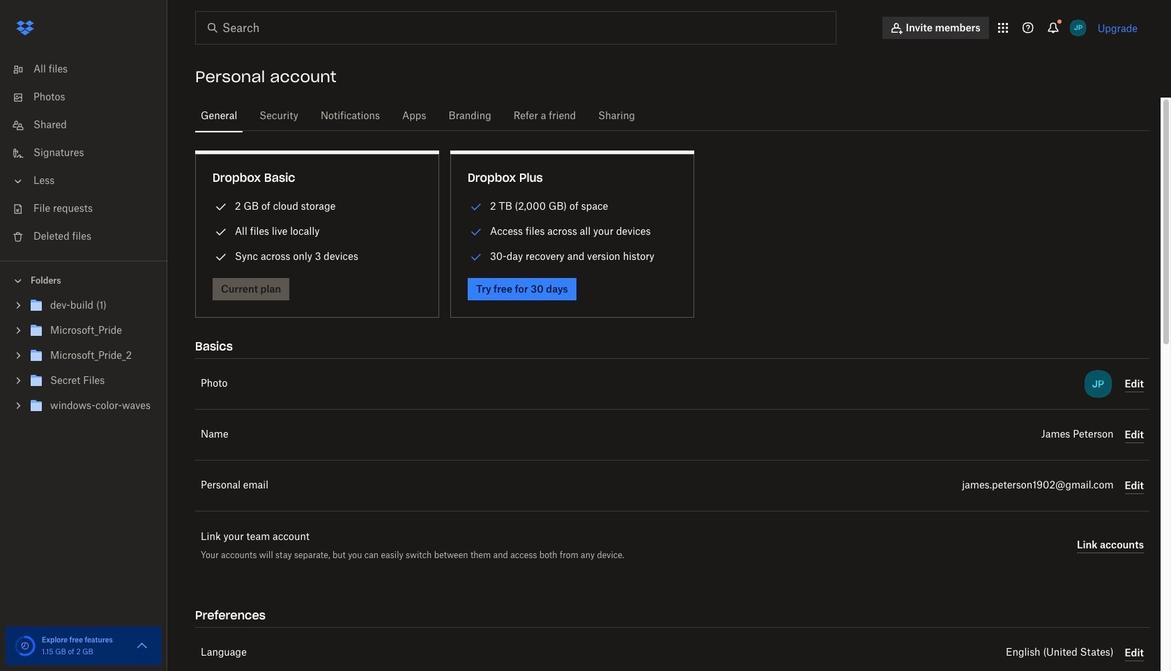 Task type: describe. For each thing, give the bounding box(es) containing it.
quota usage progress bar
[[14, 635, 36, 658]]

Search text field
[[222, 20, 808, 36]]

recommended image
[[468, 199, 485, 215]]

dropbox image
[[11, 14, 39, 42]]

2 recommended image from the top
[[468, 249, 485, 266]]



Task type: vqa. For each thing, say whether or not it's contained in the screenshot.
jp2
no



Task type: locate. For each thing, give the bounding box(es) containing it.
list
[[0, 47, 167, 261]]

less image
[[11, 174, 25, 188]]

recommended image
[[468, 224, 485, 241], [468, 249, 485, 266]]

0 vertical spatial recommended image
[[468, 224, 485, 241]]

group
[[0, 291, 167, 430]]

tab list
[[195, 98, 1150, 133]]

1 recommended image from the top
[[468, 224, 485, 241]]

1 vertical spatial recommended image
[[468, 249, 485, 266]]



